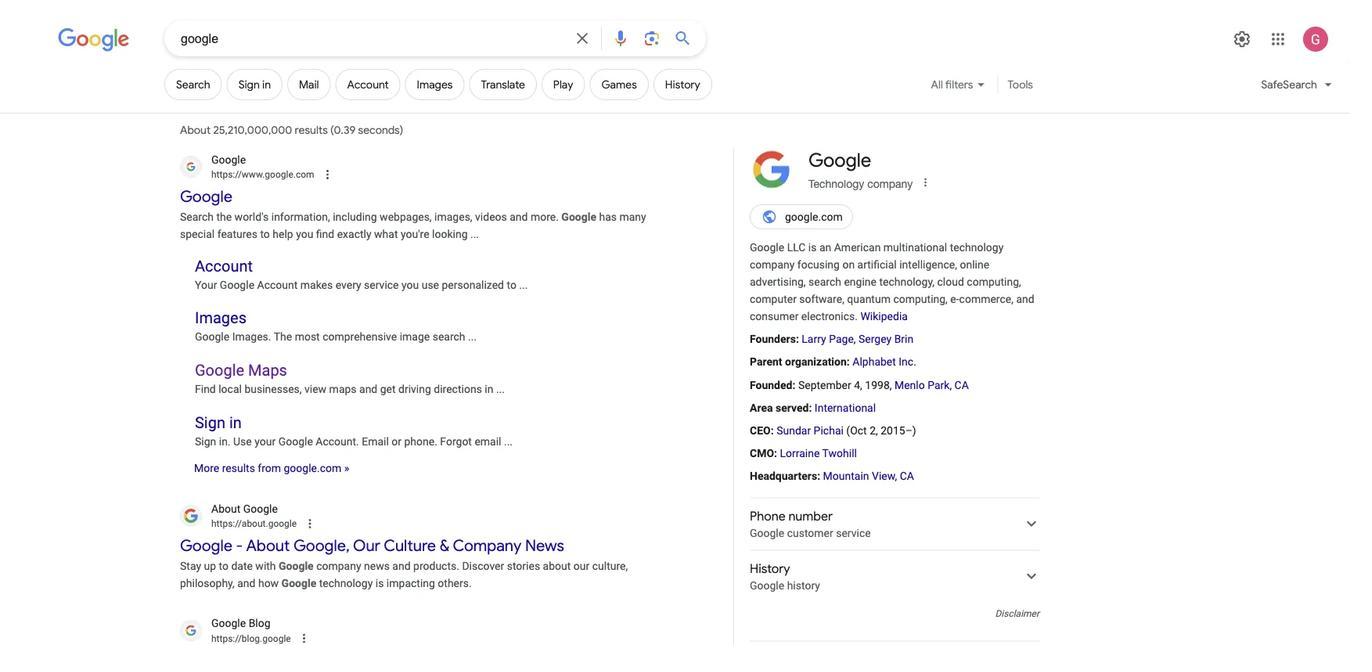 Task type: locate. For each thing, give the bounding box(es) containing it.
1998,
[[866, 379, 892, 391]]

account for account your google account makes every service you use personalized to ...
[[195, 257, 253, 275]]

1 vertical spatial search
[[433, 330, 466, 343]]

technology down news
[[319, 577, 373, 590]]

search
[[176, 78, 210, 91], [180, 211, 214, 224]]

2 horizontal spatial company
[[868, 177, 913, 190]]

looking ...
[[432, 228, 479, 241]]

area
[[750, 401, 773, 414]]

to right personalized in the left top of the page
[[507, 278, 517, 291]]

computing, up commerce,
[[967, 275, 1022, 288]]

add translate element
[[481, 78, 525, 91]]

lorraine twohill link
[[780, 447, 858, 460]]

wikipedia
[[861, 310, 908, 323]]

2 vertical spatial account
[[257, 278, 298, 291]]

in left mail link
[[262, 78, 271, 91]]

sign up 25,210,000,000
[[239, 78, 260, 91]]

1 vertical spatial about
[[211, 502, 241, 515]]

2 vertical spatial in
[[229, 413, 242, 432]]

history up history
[[750, 561, 791, 577]]

0 horizontal spatial ca
[[900, 470, 915, 483]]

to left help
[[260, 228, 270, 241]]

0 vertical spatial in
[[262, 78, 271, 91]]

use
[[422, 278, 439, 291]]

1 vertical spatial search
[[180, 211, 214, 224]]

(0.39
[[331, 123, 356, 137]]

1 horizontal spatial history
[[750, 561, 791, 577]]

... right personalized in the left top of the page
[[519, 278, 528, 291]]

search up special
[[180, 211, 214, 224]]

google left history
[[750, 579, 785, 592]]

to inside account your google account makes every service you use personalized to ...
[[507, 278, 517, 291]]

2 horizontal spatial to
[[507, 278, 517, 291]]

our
[[353, 536, 381, 555]]

in right directions
[[485, 383, 494, 396]]

1 vertical spatial you
[[402, 278, 419, 291]]

account
[[347, 78, 389, 91], [195, 257, 253, 275], [257, 278, 298, 291]]

2 vertical spatial about
[[246, 536, 290, 555]]

https://blog.google text field
[[211, 632, 291, 645]]

area served : international
[[750, 401, 876, 414]]

more results from google.com »
[[194, 462, 350, 475]]

american
[[835, 241, 881, 254]]

0 horizontal spatial computing,
[[894, 293, 948, 306]]

images,
[[435, 211, 473, 224]]

1 vertical spatial sign
[[195, 413, 226, 432]]

seconds)
[[358, 123, 404, 137]]

use
[[233, 435, 252, 448]]

culture
[[384, 536, 436, 555]]

0 vertical spatial you
[[296, 228, 314, 241]]

is inside google llc is an american multinational technology company focusing on artificial intelligence, online advertising, search engine technology, cloud computing, computer software, quantum computing, e-commerce, and consumer electronics.
[[809, 241, 817, 254]]

images inside images link
[[417, 78, 453, 91]]

google,
[[294, 536, 350, 555]]

add play element
[[554, 78, 574, 91]]

1 vertical spatial history
[[750, 561, 791, 577]]

search link
[[164, 69, 222, 100]]

computing, down technology,
[[894, 293, 948, 306]]

0 horizontal spatial history
[[666, 78, 701, 91]]

... right directions
[[496, 383, 505, 396]]

you
[[296, 228, 314, 241], [402, 278, 419, 291]]

account up your
[[195, 257, 253, 275]]

search left the sign in
[[176, 78, 210, 91]]

sign for sign in sign in. use your google account. email or phone. forgot email ...
[[195, 413, 226, 432]]

translate link
[[469, 69, 537, 100]]

to right up
[[219, 560, 229, 573]]

and left "more."
[[510, 211, 528, 224]]

...
[[519, 278, 528, 291], [468, 330, 477, 343], [496, 383, 505, 396], [504, 435, 513, 448]]

google llc is an american multinational technology company focusing on artificial intelligence, online advertising, search engine technology, cloud computing, computer software, quantum computing, e-commerce, and consumer electronics.
[[750, 241, 1035, 323]]

: for september
[[793, 379, 796, 391]]

https://blog.google
[[211, 633, 291, 644]]

1 horizontal spatial computing,
[[967, 275, 1022, 288]]

0 vertical spatial search
[[809, 275, 842, 288]]

about inside about google https://about.google
[[211, 502, 241, 515]]

technology up online
[[950, 241, 1004, 254]]

1 vertical spatial account
[[195, 257, 253, 275]]

ca right view, on the right bottom of the page
[[900, 470, 915, 483]]

0 horizontal spatial is
[[376, 577, 384, 590]]

account your google account makes every service you use personalized to ...
[[195, 257, 528, 291]]

account down search search field
[[347, 78, 389, 91]]

0 horizontal spatial images
[[195, 309, 247, 327]]

Search search field
[[181, 30, 564, 49]]

what
[[374, 228, 398, 241]]

None search field
[[0, 20, 706, 56]]

1 vertical spatial service
[[837, 527, 871, 539]]

in up "use"
[[229, 413, 242, 432]]

service right customer
[[837, 527, 871, 539]]

1 horizontal spatial search
[[809, 275, 842, 288]]

discover
[[462, 560, 505, 573]]

0 horizontal spatial search
[[433, 330, 466, 343]]

: left sundar
[[771, 424, 774, 437]]

0 vertical spatial search
[[176, 78, 210, 91]]

company left more options image
[[868, 177, 913, 190]]

sign up in.
[[195, 413, 226, 432]]

comprehensive
[[323, 330, 397, 343]]

pichai
[[814, 424, 844, 437]]

0 vertical spatial sign
[[239, 78, 260, 91]]

most
[[295, 330, 320, 343]]

google
[[809, 149, 872, 172], [211, 153, 246, 166], [180, 186, 233, 206], [562, 211, 597, 224], [750, 241, 785, 254], [220, 278, 255, 291], [195, 330, 230, 343], [195, 361, 244, 380], [279, 435, 313, 448], [243, 502, 278, 515], [180, 536, 233, 555], [279, 560, 314, 573], [282, 577, 317, 590], [211, 617, 246, 630]]

email
[[362, 435, 389, 448]]

history inside history google history
[[750, 561, 791, 577]]

news
[[525, 536, 565, 555]]

history inside navigation
[[666, 78, 701, 91]]

0 vertical spatial service
[[364, 278, 399, 291]]

driving
[[399, 383, 431, 396]]

0 horizontal spatial about
[[180, 123, 211, 137]]

1 horizontal spatial in
[[262, 78, 271, 91]]

account left makes
[[257, 278, 298, 291]]

to inside has many special features to help you find exactly what you're looking ...
[[260, 228, 270, 241]]

images right add account element
[[417, 78, 453, 91]]

sign in link
[[227, 69, 283, 100], [195, 413, 242, 432]]

google.com link
[[750, 204, 853, 229]]

1 horizontal spatial images
[[417, 78, 453, 91]]

search inside google llc is an american multinational technology company focusing on artificial intelligence, online advertising, search engine technology, cloud computing, computer software, quantum computing, e-commerce, and consumer electronics.
[[809, 275, 842, 288]]

in inside sign in sign in. use your google account. email or phone. forgot email ...
[[229, 413, 242, 432]]

0 horizontal spatial in
[[229, 413, 242, 432]]

park,
[[928, 379, 952, 391]]

1 horizontal spatial technology
[[950, 241, 1004, 254]]

sign
[[239, 78, 260, 91], [195, 413, 226, 432], [195, 435, 216, 448]]

sergey
[[859, 333, 892, 346]]

you left use
[[402, 278, 419, 291]]

search right 'image'
[[433, 330, 466, 343]]

you inside has many special features to help you find exactly what you're looking ...
[[296, 228, 314, 241]]

1 vertical spatial technology
[[319, 577, 373, 590]]

0 vertical spatial company
[[868, 177, 913, 190]]

add mail element
[[299, 78, 319, 91]]

and
[[510, 211, 528, 224], [1017, 293, 1035, 306], [359, 383, 378, 396], [393, 560, 411, 573], [237, 577, 256, 590]]

company down google,
[[317, 560, 361, 573]]

2 vertical spatial sign
[[195, 435, 216, 448]]

0 horizontal spatial account link
[[195, 257, 253, 275]]

alphabet
[[853, 356, 897, 369]]

: up headquarters
[[775, 447, 778, 460]]

1 horizontal spatial company
[[750, 258, 795, 271]]

... right email
[[504, 435, 513, 448]]

images up images.
[[195, 309, 247, 327]]

search inside navigation
[[176, 78, 210, 91]]

: left "larry"
[[796, 333, 799, 346]]

parent organization : alphabet inc.
[[750, 356, 917, 369]]

sundar
[[777, 424, 811, 437]]

1 vertical spatial to
[[507, 278, 517, 291]]

2 google from the top
[[750, 579, 785, 592]]

company inside google llc is an american multinational technology company focusing on artificial intelligence, online advertising, search engine technology, cloud computing, computer software, quantum computing, e-commerce, and consumer electronics.
[[750, 258, 795, 271]]

1 vertical spatial ca
[[900, 470, 915, 483]]

1 google from the top
[[750, 527, 785, 539]]

1 horizontal spatial is
[[809, 241, 817, 254]]

0 vertical spatial technology
[[950, 241, 1004, 254]]

ca
[[955, 379, 969, 391], [900, 470, 915, 483]]

more options image
[[920, 176, 932, 189]]

-
[[236, 536, 243, 555]]

commerce,
[[960, 293, 1014, 306]]

1 horizontal spatial to
[[260, 228, 270, 241]]

: up sundar pichai 'link'
[[809, 401, 812, 414]]

0 vertical spatial about
[[180, 123, 211, 137]]

1 vertical spatial in
[[485, 383, 494, 396]]

help
[[273, 228, 293, 241]]

about up https://about.google text field
[[211, 502, 241, 515]]

ca right park,
[[955, 379, 969, 391]]

... down personalized in the left top of the page
[[468, 330, 477, 343]]

1 vertical spatial is
[[376, 577, 384, 590]]

0 vertical spatial images
[[417, 78, 453, 91]]

2 vertical spatial company
[[317, 560, 361, 573]]

2,
[[870, 424, 879, 437]]

headquarters : mountain view, ca
[[750, 470, 915, 483]]

search the world's information, including webpages, images, videos and more. google
[[180, 211, 597, 224]]

google inside history google history
[[750, 579, 785, 592]]

an
[[820, 241, 832, 254]]

add games element
[[602, 78, 637, 91]]

llc
[[788, 241, 806, 254]]

you inside account your google account makes every service you use personalized to ...
[[402, 278, 419, 291]]

images link up images.
[[195, 309, 247, 327]]

images inside images google images. the most comprehensive image search ...
[[195, 309, 247, 327]]

https://about.google
[[211, 518, 297, 529]]

account link up your
[[195, 257, 253, 275]]

engine
[[845, 275, 877, 288]]

founded
[[750, 379, 793, 391]]

1 horizontal spatial images link
[[405, 69, 465, 100]]

or
[[392, 435, 402, 448]]

and inside google maps find local businesses, view maps and get driving directions in ...
[[359, 383, 378, 396]]

search up software,
[[809, 275, 842, 288]]

about down search link
[[180, 123, 211, 137]]

0 horizontal spatial technology
[[319, 577, 373, 590]]

served
[[776, 401, 809, 414]]

mail
[[299, 78, 319, 91]]

play
[[554, 78, 574, 91]]

results
[[295, 123, 328, 137], [222, 462, 255, 475]]

organization
[[786, 356, 847, 369]]

google heading
[[809, 149, 872, 172]]

local
[[219, 383, 242, 396]]

2 horizontal spatial in
[[485, 383, 494, 396]]

google inside about google https://about.google
[[243, 502, 278, 515]]

add account element
[[347, 78, 389, 91]]

google down phone
[[750, 527, 785, 539]]

1 vertical spatial results
[[222, 462, 255, 475]]

navigation
[[0, 69, 1351, 113]]

0 vertical spatial sign in link
[[227, 69, 283, 100]]

and right commerce,
[[1017, 293, 1035, 306]]

0 horizontal spatial results
[[222, 462, 255, 475]]

... inside google maps find local businesses, view maps and get driving directions in ...
[[496, 383, 505, 396]]

2 horizontal spatial about
[[246, 536, 290, 555]]

ceo : sundar pichai (oct 2, 2015–)
[[750, 424, 917, 437]]

0 vertical spatial account
[[347, 78, 389, 91]]

0 horizontal spatial to
[[219, 560, 229, 573]]

menlo
[[895, 379, 925, 391]]

1 vertical spatial google
[[750, 579, 785, 592]]

search by image image
[[643, 29, 662, 48]]

0 vertical spatial history
[[666, 78, 701, 91]]

sign in link up 25,210,000,000
[[227, 69, 283, 100]]

0 horizontal spatial service
[[364, 278, 399, 291]]

in inside navigation
[[262, 78, 271, 91]]

1 vertical spatial company
[[750, 258, 795, 271]]

is down news
[[376, 577, 384, 590]]

account link down search search field
[[336, 69, 401, 100]]

maps
[[329, 383, 357, 396]]

1 horizontal spatial you
[[402, 278, 419, 291]]

about for about 25,210,000,000 results (0.39 seconds)
[[180, 123, 211, 137]]

service
[[364, 278, 399, 291], [837, 527, 871, 539]]

history right games link
[[666, 78, 701, 91]]

stories
[[507, 560, 540, 573]]

sign left in.
[[195, 435, 216, 448]]

and left get
[[359, 383, 378, 396]]

1 horizontal spatial about
[[211, 502, 241, 515]]

history for history
[[666, 78, 701, 91]]

service right every
[[364, 278, 399, 291]]

company inside company news and products. discover stories about our culture, philosophy, and how
[[317, 560, 361, 573]]

results down "use"
[[222, 462, 255, 475]]

results left "(0.39"
[[295, 123, 328, 137]]

images link right add account element
[[405, 69, 465, 100]]

sergey brin link
[[859, 333, 914, 346]]

1 vertical spatial images link
[[195, 309, 247, 327]]

: up served
[[793, 379, 796, 391]]

google inside google https://www.google.com
[[211, 153, 246, 166]]

is left an
[[809, 241, 817, 254]]

account inside navigation
[[347, 78, 389, 91]]

: down lorraine twohill link
[[818, 470, 821, 483]]

phone
[[750, 509, 786, 524]]

company up advertising,
[[750, 258, 795, 271]]

larry page link
[[802, 333, 854, 346]]

... inside images google images. the most comprehensive image search ...
[[468, 330, 477, 343]]

sign in link up in.
[[195, 413, 242, 432]]

0 vertical spatial is
[[809, 241, 817, 254]]

international
[[815, 401, 876, 414]]

2015–)
[[881, 424, 917, 437]]

0 vertical spatial google
[[750, 527, 785, 539]]

1 horizontal spatial account link
[[336, 69, 401, 100]]

about up 'with'
[[246, 536, 290, 555]]

2 horizontal spatial account
[[347, 78, 389, 91]]

games
[[602, 78, 637, 91]]

service inside account your google account makes every service you use personalized to ...
[[364, 278, 399, 291]]

0 horizontal spatial company
[[317, 560, 361, 573]]

: for lorraine
[[775, 447, 778, 460]]

technology
[[809, 177, 865, 190]]

safesearch
[[1262, 78, 1318, 91]]

0 vertical spatial to
[[260, 228, 270, 241]]

0 horizontal spatial you
[[296, 228, 314, 241]]

0 vertical spatial account link
[[336, 69, 401, 100]]

add search element
[[176, 78, 210, 91]]

you down information,
[[296, 228, 314, 241]]

businesses,
[[245, 383, 302, 396]]

service inside phone number google customer service
[[837, 527, 871, 539]]

about google https://about.google
[[211, 502, 297, 529]]

1 horizontal spatial ca
[[955, 379, 969, 391]]

company
[[868, 177, 913, 190], [750, 258, 795, 271], [317, 560, 361, 573]]

1 horizontal spatial service
[[837, 527, 871, 539]]

: down page
[[847, 356, 850, 369]]

more results from google.com » link
[[194, 462, 350, 475]]

1 vertical spatial images
[[195, 309, 247, 327]]

stay up to date with google
[[180, 560, 314, 573]]

alphabet inc. link
[[853, 356, 917, 369]]

1 horizontal spatial results
[[295, 123, 328, 137]]

0 horizontal spatial account
[[195, 257, 253, 275]]



Task type: describe. For each thing, give the bounding box(es) containing it.
add sign in element
[[239, 78, 271, 91]]

more options element
[[918, 175, 934, 190]]

google image
[[58, 28, 130, 52]]

you're
[[401, 228, 430, 241]]

search for search the world's information, including webpages, images, videos and more. google
[[180, 211, 214, 224]]

your
[[255, 435, 276, 448]]

special
[[180, 228, 215, 241]]

international link
[[815, 401, 876, 414]]

sign for sign in
[[239, 78, 260, 91]]

2 vertical spatial to
[[219, 560, 229, 573]]

technology inside google llc is an american multinational technology company focusing on artificial intelligence, online advertising, search engine technology, cloud computing, computer software, quantum computing, e-commerce, and consumer electronics.
[[950, 241, 1004, 254]]

0 vertical spatial computing,
[[967, 275, 1022, 288]]

all filters
[[932, 78, 974, 91]]

about
[[543, 560, 571, 573]]

the
[[216, 211, 232, 224]]

google.com »
[[284, 462, 350, 475]]

tools button
[[1001, 69, 1041, 100]]

https://about.google text field
[[211, 517, 297, 531]]

mail link
[[287, 69, 331, 100]]

history
[[788, 579, 821, 592]]

and inside google llc is an american multinational technology company focusing on artificial intelligence, online advertising, search engine technology, cloud computing, computer software, quantum computing, e-commerce, and consumer electronics.
[[1017, 293, 1035, 306]]

0 vertical spatial ca
[[955, 379, 969, 391]]

stay
[[180, 560, 201, 573]]

your
[[195, 278, 217, 291]]

1 horizontal spatial account
[[257, 278, 298, 291]]

view
[[305, 383, 327, 396]]

images for images google images. the most comprehensive image search ...
[[195, 309, 247, 327]]

1 vertical spatial sign in link
[[195, 413, 242, 432]]

headquarters
[[750, 470, 818, 483]]

google inside google blog https://blog.google
[[211, 617, 246, 630]]

company
[[453, 536, 522, 555]]

technology,
[[880, 275, 935, 288]]

history google history
[[750, 561, 821, 592]]

in for sign in sign in. use your google account. email or phone. forgot email ...
[[229, 413, 242, 432]]

philosophy,
[[180, 577, 235, 590]]

makes
[[301, 278, 333, 291]]

search inside images google images. the most comprehensive image search ...
[[433, 330, 466, 343]]

with
[[256, 560, 276, 573]]

: for sundar
[[771, 424, 774, 437]]

news
[[364, 560, 390, 573]]

has
[[599, 211, 617, 224]]

and down stay up to date with google
[[237, 577, 256, 590]]

google inside sign in sign in. use your google account. email or phone. forgot email ...
[[279, 435, 313, 448]]

about 25,210,000,000 results (0.39 seconds)
[[180, 123, 406, 137]]

on
[[843, 258, 855, 271]]

... inside account your google account makes every service you use personalized to ...
[[519, 278, 528, 291]]

webpages,
[[380, 211, 432, 224]]

software,
[[800, 293, 845, 306]]

many
[[620, 211, 647, 224]]

parent
[[750, 356, 783, 369]]

google inside google maps find local businesses, view maps and get driving directions in ...
[[195, 361, 244, 380]]

: for mountain
[[818, 470, 821, 483]]

in inside google maps find local businesses, view maps and get driving directions in ...
[[485, 383, 494, 396]]

25,210,000,000
[[213, 123, 292, 137]]

add history element
[[666, 78, 701, 91]]

advertising,
[[750, 275, 806, 288]]

email
[[475, 435, 502, 448]]

cmo : lorraine twohill
[[750, 447, 858, 460]]

twohill
[[823, 447, 858, 460]]

intelligence,
[[900, 258, 958, 271]]

larry
[[802, 333, 827, 346]]

image
[[400, 330, 430, 343]]

1 vertical spatial computing,
[[894, 293, 948, 306]]

sundar pichai link
[[777, 424, 844, 437]]

all filters button
[[919, 69, 996, 100]]

tools
[[1008, 78, 1034, 91]]

wikipedia link
[[861, 310, 908, 323]]

is for llc
[[809, 241, 817, 254]]

account for account
[[347, 78, 389, 91]]

phone number google customer service
[[750, 509, 871, 539]]

0 vertical spatial images link
[[405, 69, 465, 100]]

google.com
[[785, 210, 843, 223]]

search for search
[[176, 78, 210, 91]]

cloud
[[938, 275, 965, 288]]

company news and products. discover stories about our culture, philosophy, and how
[[180, 560, 628, 590]]

search by voice image
[[612, 29, 630, 48]]

find
[[195, 383, 216, 396]]

google blog https://blog.google
[[211, 617, 291, 644]]

and up impacting
[[393, 560, 411, 573]]

https://www.google.com text field
[[211, 168, 314, 182]]

google maps find local businesses, view maps and get driving directions in ...
[[195, 361, 505, 396]]

get
[[380, 383, 396, 396]]

founders
[[750, 333, 796, 346]]

products.
[[414, 560, 460, 573]]

play link
[[542, 69, 585, 100]]

brin
[[895, 333, 914, 346]]

including
[[333, 211, 377, 224]]

history for history google history
[[750, 561, 791, 577]]

is for technology
[[376, 577, 384, 590]]

founders : larry page , sergey brin
[[750, 333, 914, 346]]

quantum
[[848, 293, 891, 306]]

... inside sign in sign in. use your google account. email or phone. forgot email ...
[[504, 435, 513, 448]]

google inside images google images. the most comprehensive image search ...
[[195, 330, 230, 343]]

&
[[440, 536, 450, 555]]

0 horizontal spatial images link
[[195, 309, 247, 327]]

online
[[961, 258, 990, 271]]

phone.
[[404, 435, 438, 448]]

september
[[799, 379, 852, 391]]

consumer
[[750, 310, 799, 323]]

images for images
[[417, 78, 453, 91]]

exactly
[[337, 228, 372, 241]]

account.
[[316, 435, 359, 448]]

mountain
[[824, 470, 870, 483]]

navigation containing all filters
[[0, 69, 1351, 113]]

menlo park, ca link
[[895, 379, 969, 391]]

4,
[[855, 379, 863, 391]]

google https://www.google.com
[[211, 153, 314, 180]]

google inside phone number google customer service
[[750, 527, 785, 539]]

: for larry
[[796, 333, 799, 346]]

0 vertical spatial results
[[295, 123, 328, 137]]

safesearch button
[[1253, 69, 1342, 107]]

about for about google https://about.google
[[211, 502, 241, 515]]

1 vertical spatial account link
[[195, 257, 253, 275]]

google inside google llc is an american multinational technology company focusing on artificial intelligence, online advertising, search engine technology, cloud computing, computer software, quantum computing, e-commerce, and consumer electronics.
[[750, 241, 785, 254]]

has many special features to help you find exactly what you're looking ...
[[180, 211, 647, 241]]

page
[[829, 333, 854, 346]]

google inside account your google account makes every service you use personalized to ...
[[220, 278, 255, 291]]

google maps link
[[195, 361, 287, 380]]

in for sign in
[[262, 78, 271, 91]]



Task type: vqa. For each thing, say whether or not it's contained in the screenshot.
the find
yes



